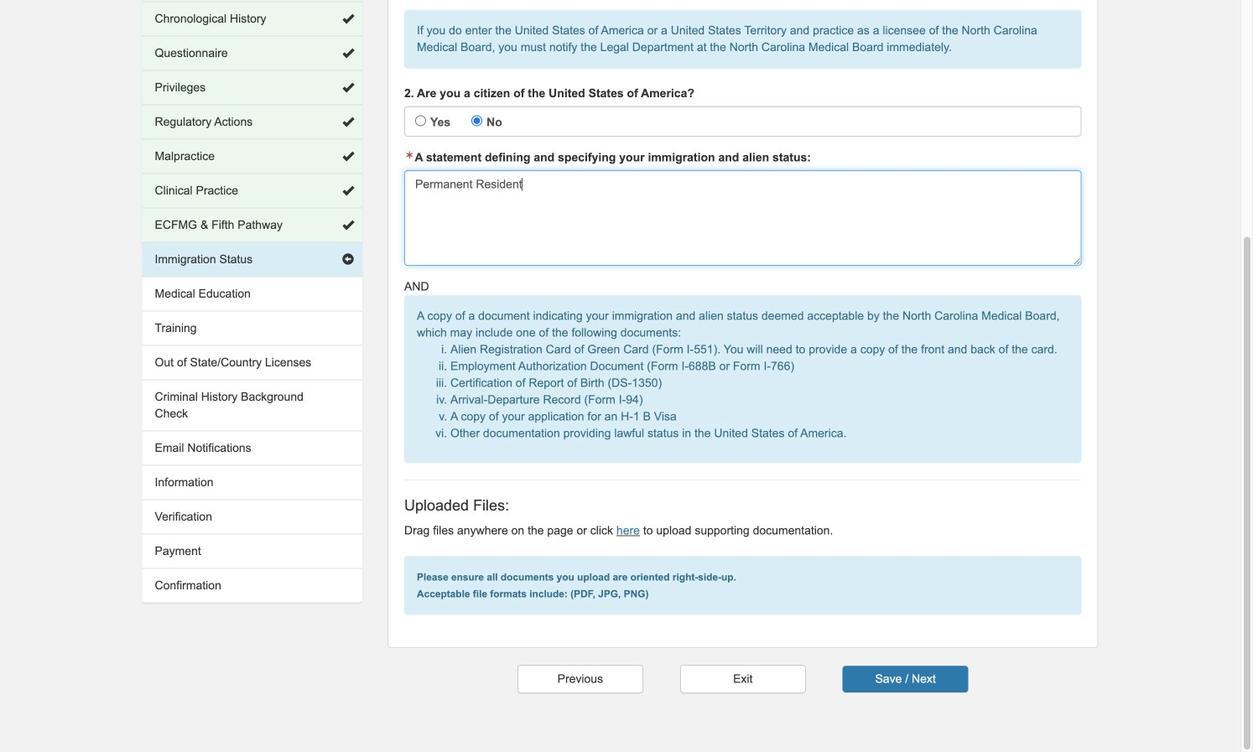 Task type: locate. For each thing, give the bounding box(es) containing it.
ok image
[[342, 13, 354, 25], [342, 185, 354, 197], [342, 219, 354, 231]]

1 vertical spatial ok image
[[342, 185, 354, 197]]

None text field
[[405, 170, 1082, 266]]

None button
[[518, 665, 644, 694], [680, 665, 806, 694], [518, 665, 644, 694], [680, 665, 806, 694]]

2 vertical spatial ok image
[[342, 219, 354, 231]]

None radio
[[472, 115, 483, 126]]

0 vertical spatial ok image
[[342, 13, 354, 25]]

None radio
[[415, 115, 426, 126]]

None submit
[[843, 666, 969, 693]]

ok image
[[342, 47, 354, 59], [342, 82, 354, 94], [342, 116, 354, 128], [342, 151, 354, 162]]

1 ok image from the top
[[342, 47, 354, 59]]

2 ok image from the top
[[342, 185, 354, 197]]

1 ok image from the top
[[342, 13, 354, 25]]



Task type: describe. For each thing, give the bounding box(es) containing it.
required image
[[405, 151, 415, 160]]

3 ok image from the top
[[342, 219, 354, 231]]

4 ok image from the top
[[342, 151, 354, 162]]

3 ok image from the top
[[342, 116, 354, 128]]

2 ok image from the top
[[342, 82, 354, 94]]

circle arrow left image
[[342, 254, 354, 266]]



Task type: vqa. For each thing, say whether or not it's contained in the screenshot.
trash o image
no



